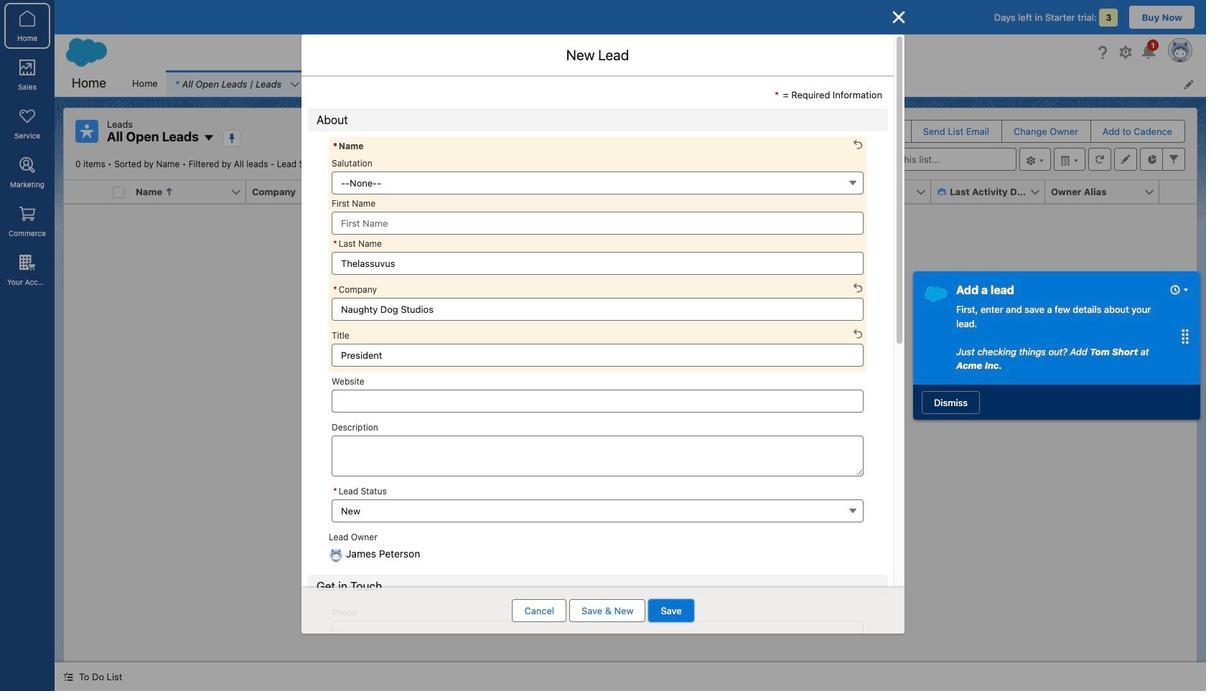 Task type: locate. For each thing, give the bounding box(es) containing it.
list
[[124, 70, 1206, 97]]

0 vertical spatial text default image
[[307, 79, 317, 89]]

Last Name text field
[[332, 252, 864, 275]]

Lead Status - Current Selection: New button
[[332, 499, 864, 522]]

Salutation - Current Selection: --None-- button
[[332, 171, 864, 194]]

action image
[[1160, 180, 1197, 203]]

company element
[[246, 180, 369, 204]]

0 horizontal spatial text default image
[[63, 672, 73, 682]]

text default image
[[307, 79, 317, 89], [937, 187, 947, 197], [63, 672, 73, 682]]

select list display image
[[1054, 148, 1086, 171]]

action element
[[1160, 180, 1197, 204]]

2 horizontal spatial text default image
[[937, 187, 947, 197]]

status
[[411, 335, 850, 508]]

list view controls image
[[1020, 148, 1051, 171]]

cell inside all open leads|leads|list view element
[[107, 180, 130, 204]]

list item
[[166, 70, 323, 97]]

1 horizontal spatial text default image
[[307, 79, 317, 89]]

First Name text field
[[332, 211, 864, 234]]

cell
[[107, 180, 130, 204]]

1 vertical spatial text default image
[[937, 187, 947, 197]]

owner alias element
[[1046, 180, 1168, 204]]

None text field
[[332, 344, 864, 367], [332, 622, 864, 645], [332, 344, 864, 367], [332, 622, 864, 645]]

all open leads status
[[75, 159, 334, 169]]

None text field
[[332, 298, 864, 321], [332, 390, 864, 413], [332, 436, 864, 476], [332, 298, 864, 321], [332, 390, 864, 413], [332, 436, 864, 476]]

all open leads|leads|list view element
[[63, 108, 1198, 663]]

state/province element
[[361, 180, 483, 204]]



Task type: vqa. For each thing, say whether or not it's contained in the screenshot.
last activity date Element
yes



Task type: describe. For each thing, give the bounding box(es) containing it.
text default image inside last activity date element
[[937, 187, 947, 197]]

2 vertical spatial text default image
[[63, 672, 73, 682]]

Search All Open Leads list view. search field
[[845, 148, 1017, 171]]

name element
[[130, 180, 255, 204]]

last activity date element
[[931, 180, 1054, 204]]

created date element
[[817, 180, 940, 204]]

item number element
[[64, 180, 107, 204]]

email element
[[589, 180, 712, 204]]

lead status element
[[703, 180, 826, 204]]

item number image
[[64, 180, 107, 203]]

phone element
[[475, 180, 598, 204]]

inverse image
[[891, 9, 908, 26]]



